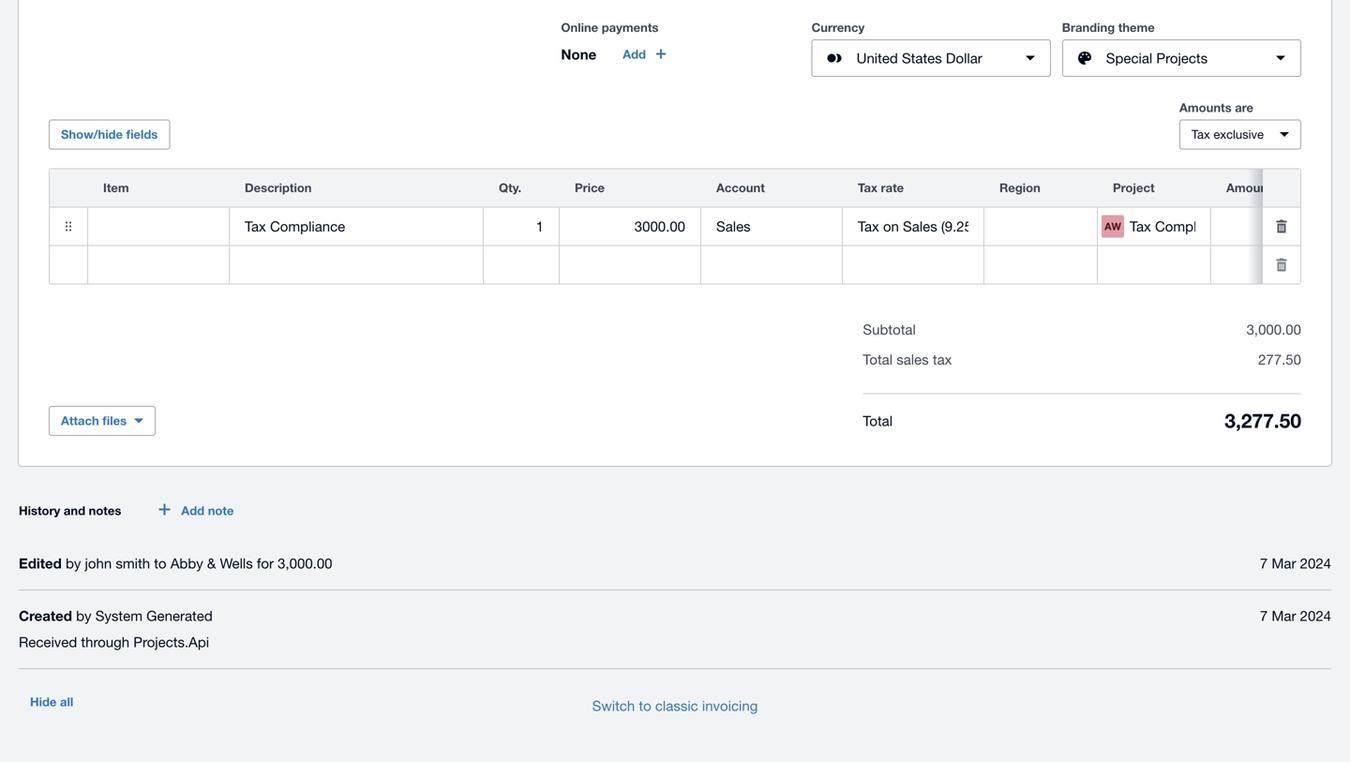 Task type: vqa. For each thing, say whether or not it's contained in the screenshot.
the topmost the
no



Task type: locate. For each thing, give the bounding box(es) containing it.
files
[[103, 414, 127, 428]]

total sales tax
[[863, 351, 952, 368]]

7 mar 2024 for edited
[[1260, 555, 1332, 572]]

1 vertical spatial remove image
[[1263, 246, 1301, 284]]

special projects button
[[1062, 40, 1302, 77]]

none text field inside invoice line item list element
[[230, 247, 483, 283]]

projects
[[1157, 50, 1208, 66]]

tax
[[1192, 127, 1211, 142], [858, 181, 878, 195]]

2 7 mar 2024 from the top
[[1260, 608, 1332, 624]]

to right switch
[[639, 698, 652, 714]]

1 horizontal spatial 3,000.00
[[1247, 321, 1302, 338]]

0 horizontal spatial to
[[154, 555, 167, 572]]

7 for created
[[1260, 608, 1268, 624]]

price
[[575, 181, 605, 195]]

0 vertical spatial to
[[154, 555, 167, 572]]

1 vertical spatial 7 mar 2024
[[1260, 608, 1332, 624]]

to left abby
[[154, 555, 167, 572]]

description
[[245, 181, 312, 195]]

total down total sales tax
[[863, 413, 893, 429]]

remove image
[[1263, 208, 1301, 245], [1263, 246, 1301, 284]]

attach files
[[61, 414, 127, 428]]

add note button
[[148, 496, 245, 526]]

tax rate
[[858, 181, 904, 195]]

rate
[[881, 181, 904, 195]]

7 mar 2024 for created
[[1260, 608, 1332, 624]]

1 vertical spatial total
[[863, 413, 893, 429]]

tax for tax rate
[[858, 181, 878, 195]]

received
[[19, 634, 77, 651]]

None field
[[88, 209, 229, 244], [484, 209, 559, 244], [560, 209, 701, 244], [702, 209, 842, 244], [843, 209, 984, 244], [985, 209, 1097, 244], [1128, 209, 1211, 244], [1212, 209, 1351, 244], [88, 247, 229, 283], [484, 247, 559, 283], [560, 247, 701, 283], [1212, 247, 1351, 283], [88, 209, 229, 244], [484, 209, 559, 244], [560, 209, 701, 244], [702, 209, 842, 244], [843, 209, 984, 244], [985, 209, 1097, 244], [1128, 209, 1211, 244], [1212, 209, 1351, 244], [88, 247, 229, 283], [484, 247, 559, 283], [560, 247, 701, 283], [1212, 247, 1351, 283]]

1 2024 from the top
[[1301, 555, 1332, 572]]

1 vertical spatial tax
[[858, 181, 878, 195]]

1 7 from the top
[[1260, 555, 1268, 572]]

sales
[[897, 351, 929, 368]]

mar
[[1272, 555, 1297, 572], [1272, 608, 1297, 624]]

show/hide fields
[[61, 127, 158, 142]]

1 vertical spatial mar
[[1272, 608, 1297, 624]]

by for created
[[76, 608, 91, 624]]

hide all
[[30, 695, 73, 710]]

0 vertical spatial mar
[[1272, 555, 1297, 572]]

0 horizontal spatial tax
[[858, 181, 878, 195]]

0 vertical spatial add
[[623, 47, 646, 62]]

None text field
[[230, 247, 483, 283]]

attach files button
[[49, 406, 156, 436]]

2 7 from the top
[[1260, 608, 1268, 624]]

invoicing
[[702, 698, 758, 714]]

switch to classic invoicing
[[592, 698, 758, 714]]

by up through
[[76, 608, 91, 624]]

2 total from the top
[[863, 413, 893, 429]]

payments
[[602, 20, 659, 35]]

united states dollar
[[857, 50, 983, 66]]

3,000.00 up 277.50
[[1247, 321, 1302, 338]]

0 vertical spatial remove image
[[1263, 208, 1301, 245]]

amounts are
[[1180, 100, 1254, 115]]

1 vertical spatial 2024
[[1301, 608, 1332, 624]]

by inside edited by john smith to abby & wells for 3,000.00
[[66, 555, 81, 572]]

1 vertical spatial to
[[639, 698, 652, 714]]

1 vertical spatial 3,000.00
[[278, 555, 333, 572]]

tax inside popup button
[[1192, 127, 1211, 142]]

exclusive
[[1214, 127, 1264, 142]]

tax exclusive
[[1192, 127, 1264, 142]]

invoice line item list element
[[49, 168, 1351, 285]]

0 vertical spatial 2024
[[1301, 555, 1332, 572]]

7
[[1260, 555, 1268, 572], [1260, 608, 1268, 624]]

tax inside invoice line item list element
[[858, 181, 878, 195]]

0 vertical spatial by
[[66, 555, 81, 572]]

1 7 mar 2024 from the top
[[1260, 555, 1332, 572]]

add left note
[[181, 504, 205, 518]]

to
[[154, 555, 167, 572], [639, 698, 652, 714]]

by left the john
[[66, 555, 81, 572]]

3,000.00
[[1247, 321, 1302, 338], [278, 555, 333, 572]]

0 vertical spatial tax
[[1192, 127, 1211, 142]]

add note
[[181, 504, 234, 518]]

created by system generated
[[19, 608, 213, 625]]

add for add
[[623, 47, 646, 62]]

history
[[19, 504, 60, 518]]

generated
[[146, 608, 213, 624]]

1 vertical spatial 7
[[1260, 608, 1268, 624]]

1 vertical spatial add
[[181, 504, 205, 518]]

tax exclusive button
[[1180, 120, 1302, 150]]

to inside button
[[639, 698, 652, 714]]

2 mar from the top
[[1272, 608, 1297, 624]]

total down "subtotal"
[[863, 351, 893, 368]]

united states dollar button
[[812, 40, 1051, 77]]

Tax Compliance text field
[[230, 209, 483, 244]]

0 vertical spatial 7 mar 2024
[[1260, 555, 1332, 572]]

add down payments
[[623, 47, 646, 62]]

2024 for created
[[1301, 608, 1332, 624]]

theme
[[1119, 20, 1155, 35]]

united
[[857, 50, 898, 66]]

1 mar from the top
[[1272, 555, 1297, 572]]

show/hide
[[61, 127, 123, 142]]

tax left the "rate"
[[858, 181, 878, 195]]

total for total sales tax
[[863, 351, 893, 368]]

0 horizontal spatial add
[[181, 504, 205, 518]]

3,277.50
[[1225, 409, 1302, 433]]

and
[[64, 504, 85, 518]]

1 horizontal spatial tax
[[1192, 127, 1211, 142]]

dollar
[[946, 50, 983, 66]]

0 horizontal spatial 3,000.00
[[278, 555, 333, 572]]

7 mar 2024
[[1260, 555, 1332, 572], [1260, 608, 1332, 624]]

switch to classic invoicing button
[[577, 688, 773, 725]]

attach
[[61, 414, 99, 428]]

3,000.00 right "for"
[[278, 555, 333, 572]]

amounts
[[1180, 100, 1232, 115]]

by for edited
[[66, 555, 81, 572]]

0 vertical spatial total
[[863, 351, 893, 368]]

states
[[902, 50, 942, 66]]

total
[[863, 351, 893, 368], [863, 413, 893, 429]]

1 horizontal spatial add
[[623, 47, 646, 62]]

qty.
[[499, 181, 522, 195]]

special
[[1107, 50, 1153, 66]]

by inside created by system generated
[[76, 608, 91, 624]]

classic
[[655, 698, 698, 714]]

add
[[623, 47, 646, 62], [181, 504, 205, 518]]

1 horizontal spatial to
[[639, 698, 652, 714]]

account
[[717, 181, 765, 195]]

by
[[66, 555, 81, 572], [76, 608, 91, 624]]

all
[[60, 695, 73, 710]]

received through projects.api
[[19, 634, 209, 651]]

2024
[[1301, 555, 1332, 572], [1301, 608, 1332, 624]]

0 vertical spatial 7
[[1260, 555, 1268, 572]]

through
[[81, 634, 130, 651]]

tax for tax exclusive
[[1192, 127, 1211, 142]]

2 2024 from the top
[[1301, 608, 1332, 624]]

amount
[[1227, 181, 1272, 195]]

tax down amounts
[[1192, 127, 1211, 142]]

branding
[[1062, 20, 1115, 35]]

1 vertical spatial by
[[76, 608, 91, 624]]

drag and drop line image
[[50, 208, 87, 245]]

2 remove image from the top
[[1263, 246, 1301, 284]]

hide all button
[[19, 688, 85, 718]]

1 total from the top
[[863, 351, 893, 368]]



Task type: describe. For each thing, give the bounding box(es) containing it.
john
[[85, 555, 112, 572]]

mar for edited
[[1272, 555, 1297, 572]]

currency
[[812, 20, 865, 35]]

history and notes
[[19, 504, 121, 518]]

add for add note
[[181, 504, 205, 518]]

none
[[561, 46, 597, 63]]

2024 for edited
[[1301, 555, 1332, 572]]

smith
[[116, 555, 150, 572]]

branding theme
[[1062, 20, 1155, 35]]

region
[[1000, 181, 1041, 195]]

edited by john smith to abby & wells for 3,000.00
[[19, 555, 333, 572]]

online payments
[[561, 20, 659, 35]]

more line item options element
[[1263, 169, 1301, 207]]

system
[[95, 608, 143, 624]]

3,000.00 inside edited by john smith to abby & wells for 3,000.00
[[278, 555, 333, 572]]

fields
[[126, 127, 158, 142]]

show/hide fields button
[[49, 120, 170, 150]]

tax
[[933, 351, 952, 368]]

add button
[[612, 40, 680, 70]]

to inside edited by john smith to abby & wells for 3,000.00
[[154, 555, 167, 572]]

are
[[1235, 100, 1254, 115]]

switch
[[592, 698, 635, 714]]

7 for edited
[[1260, 555, 1268, 572]]

abby
[[170, 555, 203, 572]]

project
[[1113, 181, 1155, 195]]

item
[[103, 181, 129, 195]]

for
[[257, 555, 274, 572]]

277.50
[[1259, 351, 1302, 368]]

subtotal
[[863, 321, 916, 338]]

special projects
[[1107, 50, 1208, 66]]

wells
[[220, 555, 253, 572]]

mar for created
[[1272, 608, 1297, 624]]

0 vertical spatial 3,000.00
[[1247, 321, 1302, 338]]

aw
[[1105, 221, 1122, 233]]

created
[[19, 608, 72, 625]]

notes
[[89, 504, 121, 518]]

edited
[[19, 555, 62, 572]]

projects.api
[[133, 634, 209, 651]]

&
[[207, 555, 216, 572]]

note
[[208, 504, 234, 518]]

hide
[[30, 695, 57, 710]]

total for total
[[863, 413, 893, 429]]

1 remove image from the top
[[1263, 208, 1301, 245]]

online
[[561, 20, 599, 35]]



